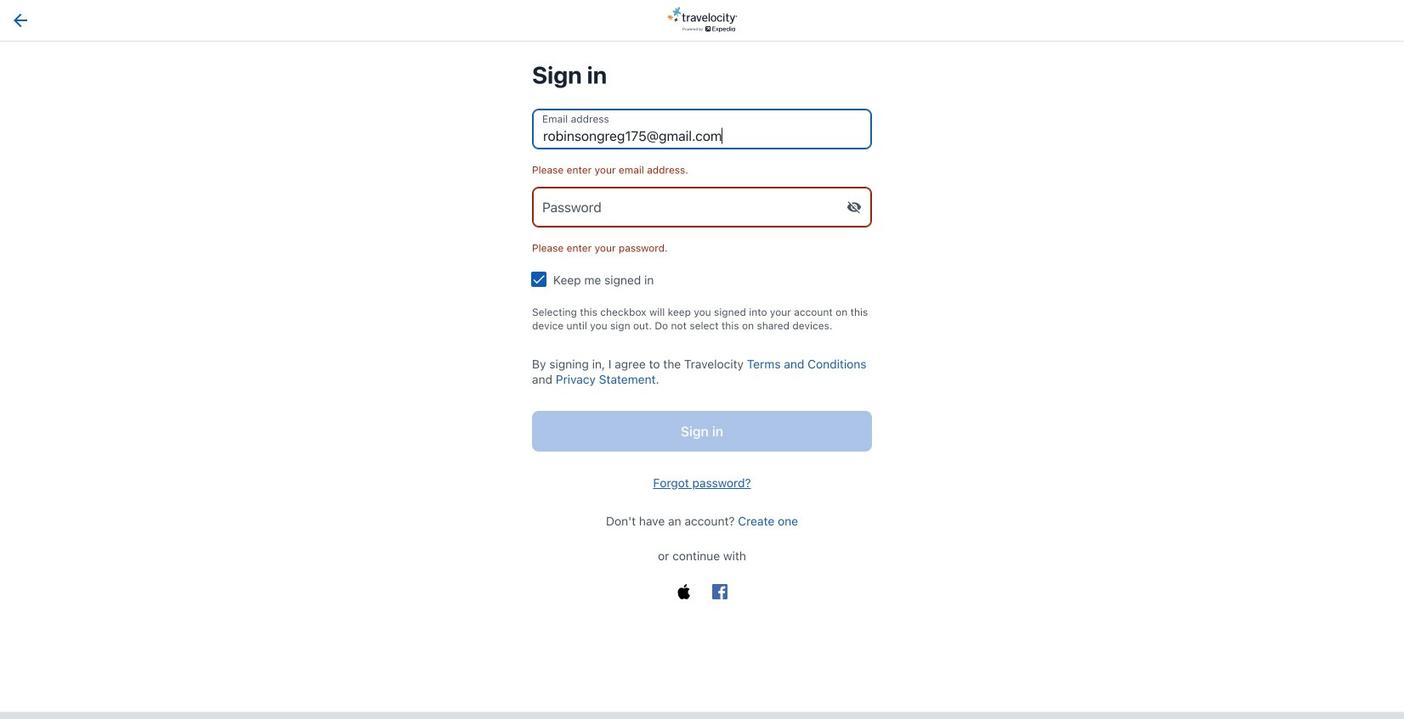 Task type: describe. For each thing, give the bounding box(es) containing it.
facebook image
[[712, 585, 727, 600]]

small image
[[846, 200, 862, 215]]



Task type: vqa. For each thing, say whether or not it's contained in the screenshot.
Travel Advice And Inspiration From The Experts REGION
no



Task type: locate. For each thing, give the bounding box(es) containing it.
apple image
[[677, 585, 692, 600]]

travelocity image
[[667, 7, 737, 32]]

None text field
[[532, 187, 872, 228]]

None email field
[[532, 109, 872, 150]]

dialog
[[0, 713, 1404, 720]]

go back image
[[10, 10, 31, 31], [14, 14, 27, 27]]



